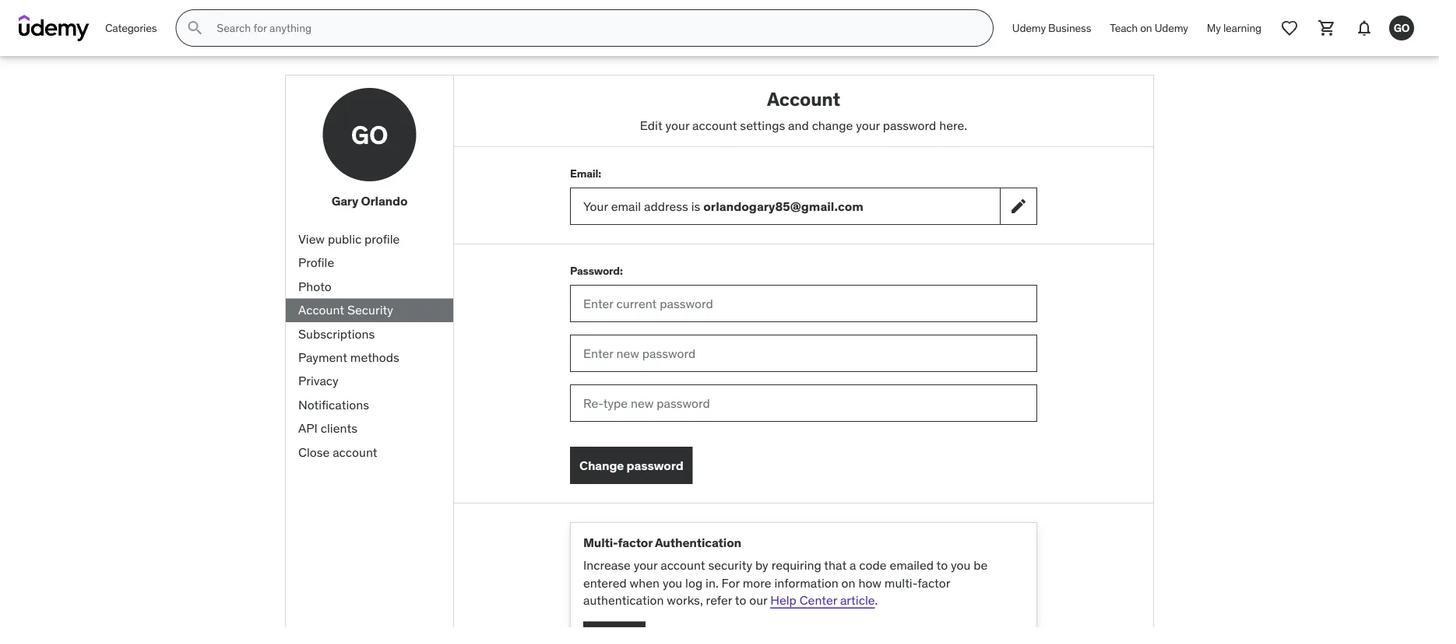 Task type: vqa. For each thing, say whether or not it's contained in the screenshot.
log
yes



Task type: describe. For each thing, give the bounding box(es) containing it.
Password: password field
[[570, 285, 1037, 323]]

1 horizontal spatial to
[[937, 558, 948, 573]]

udemy image
[[19, 15, 90, 41]]

change password
[[579, 458, 683, 474]]

view public profile link
[[286, 228, 453, 251]]

submit search image
[[186, 19, 204, 37]]

my learning
[[1207, 21, 1262, 35]]

requiring
[[771, 558, 821, 573]]

2 horizontal spatial your
[[856, 117, 880, 133]]

Search for anything text field
[[214, 15, 974, 41]]

and
[[788, 117, 809, 133]]

Enter new password password field
[[570, 335, 1037, 372]]

password inside button
[[627, 458, 683, 474]]

business
[[1048, 21, 1091, 35]]

Re-type new password password field
[[570, 385, 1037, 422]]

help
[[770, 592, 797, 608]]

edit email image
[[1009, 197, 1028, 216]]

refer
[[706, 592, 732, 608]]

works,
[[667, 592, 703, 608]]

entered
[[583, 575, 627, 591]]

notifications
[[298, 397, 369, 413]]

how
[[859, 575, 882, 591]]

subscriptions
[[298, 326, 375, 342]]

a
[[850, 558, 856, 573]]

account inside view public profile profile photo account security subscriptions payment methods privacy notifications api clients close account
[[333, 444, 377, 460]]

account inside account edit your account settings and change your password here.
[[767, 87, 840, 111]]

increase your account security by requiring that a code emailed to you be entered when you log in. for more information on how multi-factor authentication works, refer to our
[[583, 558, 988, 608]]

article
[[840, 592, 875, 608]]

categories
[[105, 21, 157, 35]]

2 udemy from the left
[[1155, 21, 1188, 35]]

my
[[1207, 21, 1221, 35]]

security
[[347, 302, 393, 318]]

address
[[644, 198, 688, 214]]

.
[[875, 592, 878, 608]]

clients
[[321, 420, 357, 436]]

gary
[[332, 193, 358, 209]]

account edit your account settings and change your password here.
[[640, 87, 967, 133]]

is
[[691, 198, 700, 214]]

in.
[[706, 575, 719, 591]]

account security link
[[286, 299, 453, 322]]

settings
[[740, 117, 785, 133]]

wishlist image
[[1280, 19, 1299, 37]]

your
[[583, 198, 608, 214]]

1 horizontal spatial your
[[665, 117, 689, 133]]

1 udemy from the left
[[1012, 21, 1046, 35]]

close
[[298, 444, 330, 460]]

subscriptions link
[[286, 322, 453, 346]]

api clients link
[[286, 417, 453, 441]]

multi-
[[885, 575, 918, 591]]

authentication
[[583, 592, 664, 608]]

methods
[[350, 349, 399, 365]]

gary orlando
[[332, 193, 408, 209]]

view
[[298, 231, 325, 247]]

change password button
[[570, 447, 693, 485]]

udemy business
[[1012, 21, 1091, 35]]

email
[[611, 198, 641, 214]]



Task type: locate. For each thing, give the bounding box(es) containing it.
password:
[[570, 264, 623, 278]]

help center article .
[[770, 592, 878, 608]]

to right emailed
[[937, 558, 948, 573]]

account inside view public profile profile photo account security subscriptions payment methods privacy notifications api clients close account
[[298, 302, 344, 318]]

factor up the increase
[[618, 535, 653, 551]]

here.
[[939, 117, 967, 133]]

you
[[951, 558, 971, 573], [663, 575, 682, 591]]

1 horizontal spatial on
[[1140, 21, 1152, 35]]

udemy
[[1012, 21, 1046, 35], [1155, 21, 1188, 35]]

1 horizontal spatial password
[[883, 117, 936, 133]]

1 vertical spatial on
[[842, 575, 856, 591]]

you left be
[[951, 558, 971, 573]]

go up gary orlando at the left top of the page
[[351, 119, 388, 150]]

1 horizontal spatial you
[[951, 558, 971, 573]]

factor inside increase your account security by requiring that a code emailed to you be entered when you log in. for more information on how multi-factor authentication works, refer to our
[[918, 575, 950, 591]]

notifications link
[[286, 393, 453, 417]]

log
[[685, 575, 703, 591]]

1 vertical spatial to
[[735, 592, 746, 608]]

1 vertical spatial factor
[[918, 575, 950, 591]]

udemy business link
[[1003, 9, 1101, 47]]

multi-
[[583, 535, 618, 551]]

teach on udemy
[[1110, 21, 1188, 35]]

go link
[[1383, 9, 1420, 47]]

account down api clients link
[[333, 444, 377, 460]]

your up when
[[634, 558, 658, 573]]

when
[[630, 575, 660, 591]]

information
[[774, 575, 839, 591]]

1 vertical spatial account
[[298, 302, 344, 318]]

payment methods link
[[286, 346, 453, 370]]

you up works,
[[663, 575, 682, 591]]

2 vertical spatial account
[[661, 558, 705, 573]]

factor down emailed
[[918, 575, 950, 591]]

on inside increase your account security by requiring that a code emailed to you be entered when you log in. for more information on how multi-factor authentication works, refer to our
[[842, 575, 856, 591]]

your email address is orlandogary85@gmail.com
[[583, 198, 864, 214]]

0 horizontal spatial factor
[[618, 535, 653, 551]]

1 vertical spatial password
[[627, 458, 683, 474]]

for
[[722, 575, 740, 591]]

categories button
[[96, 9, 166, 47]]

0 horizontal spatial udemy
[[1012, 21, 1046, 35]]

teach on udemy link
[[1101, 9, 1198, 47]]

1 horizontal spatial udemy
[[1155, 21, 1188, 35]]

teach
[[1110, 21, 1138, 35]]

increase
[[583, 558, 631, 573]]

multi-factor authentication
[[583, 535, 741, 551]]

view public profile profile photo account security subscriptions payment methods privacy notifications api clients close account
[[298, 231, 400, 460]]

security
[[708, 558, 752, 573]]

authentication
[[655, 535, 741, 551]]

0 vertical spatial account
[[692, 117, 737, 133]]

emailed
[[890, 558, 934, 573]]

on
[[1140, 21, 1152, 35], [842, 575, 856, 591]]

0 horizontal spatial on
[[842, 575, 856, 591]]

on right teach
[[1140, 21, 1152, 35]]

photo
[[298, 278, 332, 294]]

to
[[937, 558, 948, 573], [735, 592, 746, 608]]

your right edit at left
[[665, 117, 689, 133]]

center
[[800, 592, 837, 608]]

1 vertical spatial go
[[351, 119, 388, 150]]

profile
[[298, 255, 334, 271]]

account left settings
[[692, 117, 737, 133]]

1 horizontal spatial account
[[767, 87, 840, 111]]

your inside increase your account security by requiring that a code emailed to you be entered when you log in. for more information on how multi-factor authentication works, refer to our
[[634, 558, 658, 573]]

api
[[298, 420, 318, 436]]

close account link
[[286, 441, 453, 464]]

1 vertical spatial you
[[663, 575, 682, 591]]

0 horizontal spatial go
[[351, 119, 388, 150]]

email:
[[570, 166, 601, 181]]

account up log
[[661, 558, 705, 573]]

to left our
[[735, 592, 746, 608]]

payment
[[298, 349, 347, 365]]

account inside increase your account security by requiring that a code emailed to you be entered when you log in. for more information on how multi-factor authentication works, refer to our
[[661, 558, 705, 573]]

0 horizontal spatial password
[[627, 458, 683, 474]]

0 vertical spatial account
[[767, 87, 840, 111]]

0 vertical spatial to
[[937, 558, 948, 573]]

my learning link
[[1198, 9, 1271, 47]]

udemy left my on the top right of page
[[1155, 21, 1188, 35]]

help center article link
[[770, 592, 875, 608]]

0 vertical spatial go
[[1394, 21, 1410, 35]]

more
[[743, 575, 771, 591]]

account down photo
[[298, 302, 344, 318]]

account inside account edit your account settings and change your password here.
[[692, 117, 737, 133]]

account
[[767, 87, 840, 111], [298, 302, 344, 318]]

public
[[328, 231, 362, 247]]

notifications image
[[1355, 19, 1374, 37]]

be
[[974, 558, 988, 573]]

on down a
[[842, 575, 856, 591]]

change
[[812, 117, 853, 133]]

profile link
[[286, 251, 453, 275]]

your right change
[[856, 117, 880, 133]]

factor
[[618, 535, 653, 551], [918, 575, 950, 591]]

1 horizontal spatial go
[[1394, 21, 1410, 35]]

privacy
[[298, 373, 339, 389]]

0 vertical spatial you
[[951, 558, 971, 573]]

our
[[749, 592, 767, 608]]

0 horizontal spatial you
[[663, 575, 682, 591]]

1 horizontal spatial factor
[[918, 575, 950, 591]]

go right notifications image on the top right
[[1394, 21, 1410, 35]]

by
[[755, 558, 768, 573]]

go
[[1394, 21, 1410, 35], [351, 119, 388, 150]]

account up and
[[767, 87, 840, 111]]

0 horizontal spatial your
[[634, 558, 658, 573]]

password inside account edit your account settings and change your password here.
[[883, 117, 936, 133]]

0 vertical spatial on
[[1140, 21, 1152, 35]]

0 horizontal spatial to
[[735, 592, 746, 608]]

1 vertical spatial account
[[333, 444, 377, 460]]

orlando
[[361, 193, 408, 209]]

0 vertical spatial password
[[883, 117, 936, 133]]

that
[[824, 558, 847, 573]]

account
[[692, 117, 737, 133], [333, 444, 377, 460], [661, 558, 705, 573]]

change
[[579, 458, 624, 474]]

edit
[[640, 117, 662, 133]]

password right change
[[627, 458, 683, 474]]

learning
[[1223, 21, 1262, 35]]

photo link
[[286, 275, 453, 299]]

code
[[859, 558, 887, 573]]

udemy left business
[[1012, 21, 1046, 35]]

0 vertical spatial factor
[[618, 535, 653, 551]]

orlandogary85@gmail.com
[[703, 198, 864, 214]]

password
[[883, 117, 936, 133], [627, 458, 683, 474]]

0 horizontal spatial account
[[298, 302, 344, 318]]

shopping cart with 0 items image
[[1318, 19, 1336, 37]]

your
[[665, 117, 689, 133], [856, 117, 880, 133], [634, 558, 658, 573]]

profile
[[365, 231, 400, 247]]

privacy link
[[286, 370, 453, 393]]

password left here.
[[883, 117, 936, 133]]



